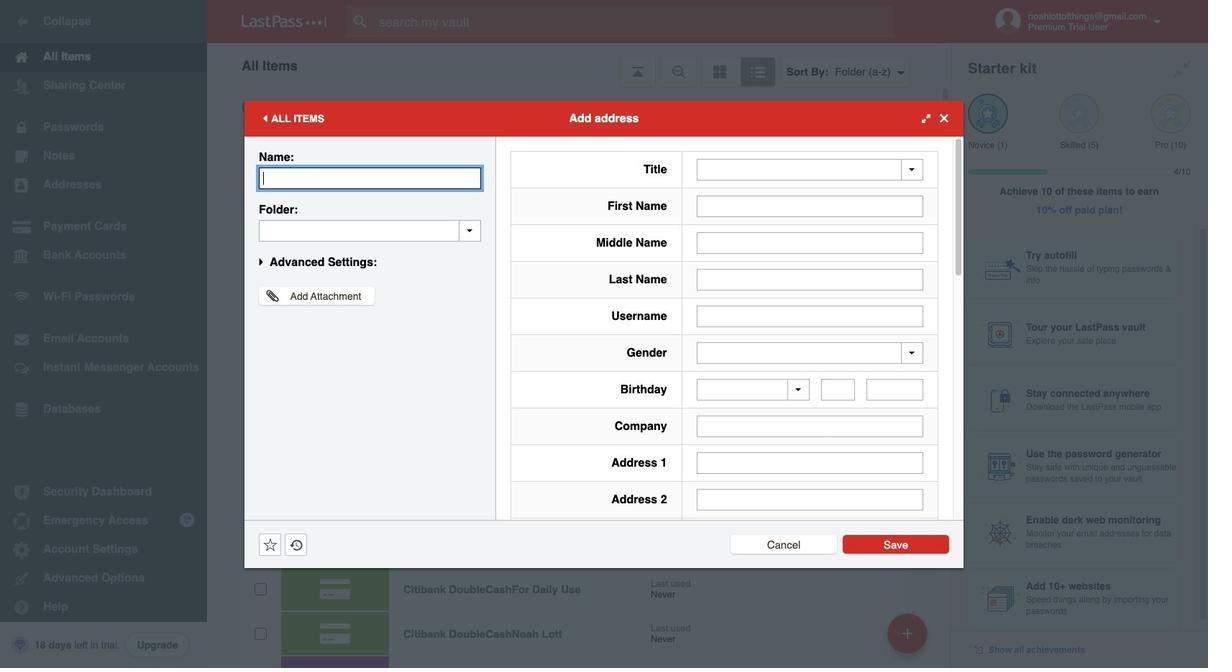 Task type: describe. For each thing, give the bounding box(es) containing it.
main navigation navigation
[[0, 0, 207, 668]]

Search search field
[[347, 6, 921, 37]]

new item image
[[903, 628, 913, 638]]

lastpass image
[[242, 15, 327, 28]]

vault options navigation
[[207, 43, 951, 86]]



Task type: locate. For each thing, give the bounding box(es) containing it.
search my vault text field
[[347, 6, 921, 37]]

None text field
[[259, 167, 481, 189], [697, 195, 924, 217], [697, 232, 924, 254], [697, 269, 924, 290], [697, 416, 924, 437], [697, 452, 924, 474], [259, 167, 481, 189], [697, 195, 924, 217], [697, 232, 924, 254], [697, 269, 924, 290], [697, 416, 924, 437], [697, 452, 924, 474]]

dialog
[[245, 100, 964, 668]]

new item navigation
[[883, 609, 937, 668]]

None text field
[[259, 220, 481, 241], [697, 305, 924, 327], [821, 379, 856, 401], [867, 379, 924, 401], [697, 489, 924, 511], [259, 220, 481, 241], [697, 305, 924, 327], [821, 379, 856, 401], [867, 379, 924, 401], [697, 489, 924, 511]]



Task type: vqa. For each thing, say whether or not it's contained in the screenshot.
New Item element
no



